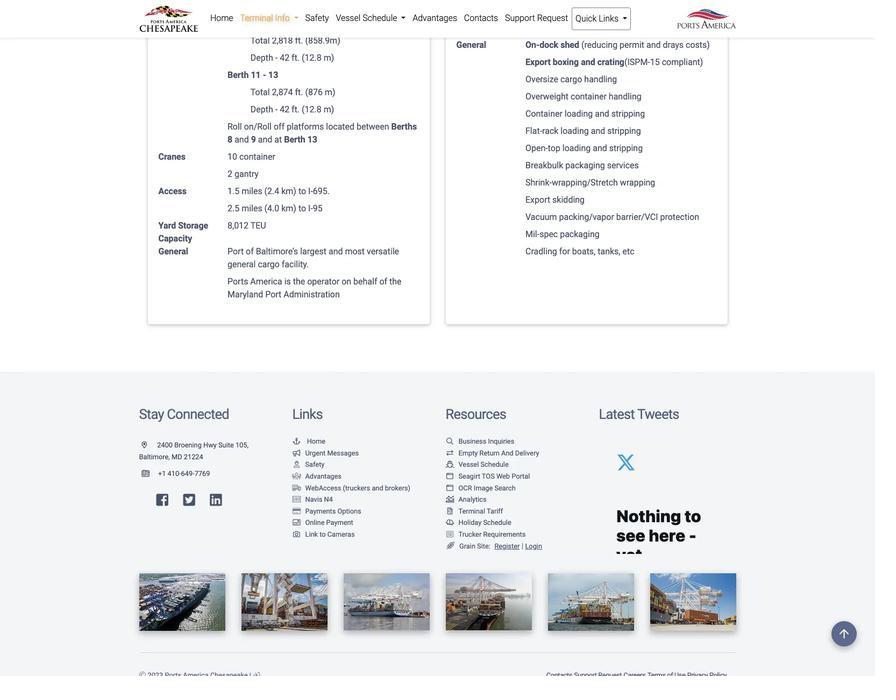Task type: locate. For each thing, give the bounding box(es) containing it.
to left 95
[[299, 203, 306, 214]]

0 vertical spatial to
[[299, 186, 306, 196]]

0 horizontal spatial cargo
[[258, 259, 280, 270]]

0 vertical spatial advantages link
[[410, 8, 461, 29]]

storage left 63
[[477, 14, 507, 24]]

ft. right 45
[[292, 1, 300, 11]]

schedule for ship image at the bottom right of page
[[481, 461, 509, 469]]

sign in image
[[253, 673, 260, 677]]

stay connected
[[139, 407, 229, 423]]

to left 695.
[[299, 186, 306, 196]]

anchor image
[[293, 439, 301, 446]]

1 km) from the top
[[282, 186, 297, 196]]

terminal down analytics
[[459, 508, 486, 516]]

2 i- from the top
[[309, 203, 313, 214]]

0 vertical spatial 13
[[269, 70, 279, 80]]

1 horizontal spatial vessel schedule
[[459, 461, 509, 469]]

1 horizontal spatial port
[[266, 290, 282, 300]]

42 down 2,818
[[280, 53, 290, 63]]

export down shrink-
[[526, 195, 551, 205]]

located
[[326, 122, 355, 132]]

port down america
[[266, 290, 282, 300]]

web
[[497, 473, 510, 481]]

2 export from the top
[[526, 195, 551, 205]]

42 down 2,874
[[280, 104, 290, 115]]

13
[[269, 70, 279, 80], [308, 134, 318, 145]]

0 horizontal spatial yard storage capacity
[[159, 221, 208, 244]]

1 horizontal spatial links
[[599, 13, 619, 24]]

safety link down urgent
[[293, 461, 325, 469]]

ft. down total 2,818 ft. (858.9m)
[[292, 53, 300, 63]]

versatile
[[367, 246, 399, 257]]

overweight container handling
[[526, 91, 642, 102]]

berths for berths 8
[[392, 122, 417, 132]]

m) down "(858.9m)"
[[324, 53, 334, 63]]

packaging up wrapping/stretch
[[566, 160, 606, 171]]

home left 7
[[210, 13, 233, 23]]

gantry
[[235, 169, 259, 179]]

navis n4
[[306, 496, 333, 504]]

holiday
[[459, 519, 482, 527]]

2 horizontal spatial of
[[561, 14, 569, 24]]

1 vertical spatial safety link
[[293, 461, 325, 469]]

and down container loading and stripping
[[592, 126, 606, 136]]

home link up urgent
[[293, 438, 326, 446]]

1 vertical spatial advantages link
[[293, 473, 342, 481]]

loading up flat-rack loading and stripping
[[565, 109, 593, 119]]

1 horizontal spatial cargo
[[561, 74, 583, 84]]

2 gantry
[[228, 169, 259, 179]]

depth - 42 ft. (12.8 m) down total 2,874 ft. (876 m)
[[251, 104, 334, 115]]

at
[[275, 134, 282, 145]]

storage
[[657, 14, 686, 24]]

0 vertical spatial miles
[[242, 186, 263, 196]]

depth up terminal info
[[251, 1, 273, 11]]

95
[[313, 203, 323, 214]]

and up the 15
[[647, 40, 661, 50]]

1 vertical spatial safety
[[306, 461, 325, 469]]

1 vertical spatial schedule
[[481, 461, 509, 469]]

1 export from the top
[[526, 57, 551, 67]]

bells image
[[446, 520, 455, 527]]

0 vertical spatial storage
[[477, 14, 507, 24]]

container storage image
[[293, 497, 301, 504]]

1 horizontal spatial 13
[[308, 134, 318, 145]]

of up general
[[246, 246, 254, 257]]

0 vertical spatial 10
[[268, 18, 278, 28]]

1 vertical spatial yard storage capacity
[[159, 221, 208, 244]]

mil-spec packaging
[[526, 229, 600, 239]]

linkedin image
[[210, 494, 222, 507]]

latest
[[599, 407, 635, 423]]

advantages up webaccess
[[306, 473, 342, 481]]

twitter square image
[[183, 494, 195, 507]]

vessel schedule up seagirt tos web portal link
[[459, 461, 509, 469]]

loading up breakbulk packaging services
[[563, 143, 591, 153]]

2 safety from the top
[[306, 461, 325, 469]]

cargo down baltimore's
[[258, 259, 280, 270]]

skidding
[[553, 195, 585, 205]]

0 vertical spatial km)
[[282, 186, 297, 196]]

browser image up analytics icon
[[446, 485, 455, 492]]

home link
[[207, 8, 237, 29], [293, 438, 326, 446]]

1 vertical spatial cargo
[[258, 259, 280, 270]]

flat-rack loading and stripping
[[526, 126, 642, 136]]

0 horizontal spatial yard
[[159, 221, 176, 231]]

export up the oversize
[[526, 57, 551, 67]]

1 vertical spatial i-
[[309, 203, 313, 214]]

webaccess (truckers and brokers)
[[306, 484, 411, 492]]

(12.8 up roll on/roll off platforms located between
[[302, 104, 322, 115]]

port inside ports america is the operator on behalf of the maryland port administration
[[266, 290, 282, 300]]

for
[[560, 246, 571, 257]]

1 horizontal spatial 10
[[268, 18, 278, 28]]

yard storage capacity left 63
[[457, 14, 507, 37]]

1 horizontal spatial vessel schedule link
[[446, 461, 509, 469]]

0 horizontal spatial container
[[240, 152, 276, 162]]

1 horizontal spatial the
[[390, 277, 402, 287]]

0 vertical spatial advantages
[[413, 13, 458, 23]]

1 vertical spatial 13
[[308, 134, 318, 145]]

safety link up "(858.9m)"
[[302, 8, 333, 29]]

of right behalf
[[380, 277, 388, 287]]

0 vertical spatial capacity
[[457, 27, 491, 37]]

(12.8 down "(858.9m)"
[[302, 53, 322, 63]]

browser image inside seagirt tos web portal link
[[446, 474, 455, 481]]

cargo inside port of baltimore's largest and most versatile general cargo facility.
[[258, 259, 280, 270]]

cargo down the boxing
[[561, 74, 583, 84]]

bullhorn image
[[293, 450, 301, 457]]

vessel down (13.72m)
[[336, 13, 361, 23]]

13 down roll on/roll off platforms located between
[[308, 134, 318, 145]]

0 vertical spatial total
[[251, 35, 270, 46]]

berths 8
[[228, 122, 417, 145]]

0 horizontal spatial links
[[293, 407, 323, 423]]

0 vertical spatial cargo
[[561, 74, 583, 84]]

vessel down empty
[[459, 461, 479, 469]]

0 vertical spatial terminal
[[240, 13, 273, 23]]

0 horizontal spatial port
[[228, 246, 244, 257]]

0 vertical spatial vessel schedule link
[[333, 8, 410, 29]]

empty
[[459, 449, 478, 457]]

1 horizontal spatial advantages
[[413, 13, 458, 23]]

links up 'anchor' icon
[[293, 407, 323, 423]]

ship image
[[446, 462, 455, 469]]

the right is
[[293, 277, 305, 287]]

terminal for terminal info
[[240, 13, 273, 23]]

navis n4 link
[[293, 496, 333, 504]]

suite
[[219, 442, 234, 450]]

1 vertical spatial handling
[[609, 91, 642, 102]]

handling down the export boxing and crating (ispm-15 compliant)
[[609, 91, 642, 102]]

hwy
[[204, 442, 217, 450]]

ft. right 2,818
[[295, 35, 303, 46]]

1 vertical spatial terminal
[[459, 508, 486, 516]]

cradling
[[526, 246, 558, 257]]

vessel schedule down (13.72m)
[[336, 13, 400, 23]]

1 vertical spatial berth
[[284, 134, 306, 145]]

10 right 7
[[268, 18, 278, 28]]

0 vertical spatial berth
[[228, 70, 249, 80]]

packaging up cradling for boats, tanks, etc
[[561, 229, 600, 239]]

2 km) from the top
[[282, 203, 297, 214]]

tos
[[482, 473, 495, 481]]

and down overweight container handling
[[596, 109, 610, 119]]

1 vertical spatial 42
[[280, 104, 290, 115]]

1 i- from the top
[[309, 186, 313, 196]]

0 vertical spatial safety
[[306, 13, 329, 23]]

depth up 11
[[251, 53, 273, 63]]

ft. down total 2,874 ft. (876 m)
[[292, 104, 300, 115]]

container for 10
[[240, 152, 276, 162]]

1 depth - 42 ft. (12.8 m) from the top
[[251, 53, 334, 63]]

3 depth from the top
[[251, 104, 273, 115]]

broening
[[175, 442, 202, 450]]

urgent messages
[[306, 449, 359, 457]]

2,874
[[272, 87, 293, 97]]

1 miles from the top
[[242, 186, 263, 196]]

0 vertical spatial vessel
[[336, 13, 361, 23]]

0 vertical spatial export
[[526, 57, 551, 67]]

yard storage capacity down the access
[[159, 221, 208, 244]]

1 vertical spatial browser image
[[446, 485, 455, 492]]

links right quick
[[599, 13, 619, 24]]

miles for 1.5
[[242, 186, 263, 196]]

vessel schedule link up "(858.9m)"
[[333, 8, 410, 29]]

browser image
[[446, 474, 455, 481], [446, 485, 455, 492]]

vessel schedule link
[[333, 8, 410, 29], [446, 461, 509, 469]]

berth left 11
[[228, 70, 249, 80]]

link to cameras
[[306, 531, 355, 539]]

0 vertical spatial yard
[[457, 14, 474, 24]]

ocr image search
[[459, 484, 516, 492]]

home
[[210, 13, 233, 23], [307, 438, 326, 446]]

1 the from the left
[[293, 277, 305, 287]]

2 vertical spatial loading
[[563, 143, 591, 153]]

inquiries
[[489, 438, 515, 446]]

1 vertical spatial home link
[[293, 438, 326, 446]]

0 vertical spatial general
[[457, 40, 487, 50]]

2 browser image from the top
[[446, 485, 455, 492]]

berth right 'at'
[[284, 134, 306, 145]]

1 vertical spatial depth
[[251, 53, 273, 63]]

browser image inside ocr image search link
[[446, 485, 455, 492]]

home link for the terminal info link
[[207, 8, 237, 29]]

advantages left contacts
[[413, 13, 458, 23]]

browser image down ship image at the bottom right of page
[[446, 474, 455, 481]]

storage down the access
[[178, 221, 208, 231]]

1 horizontal spatial container
[[571, 91, 607, 102]]

tanks,
[[598, 246, 621, 257]]

1 vertical spatial m)
[[325, 87, 336, 97]]

ports
[[228, 277, 248, 287]]

advantages link left contacts
[[410, 8, 461, 29]]

the
[[293, 277, 305, 287], [390, 277, 402, 287]]

miles down gantry
[[242, 186, 263, 196]]

0 vertical spatial (12.8
[[302, 53, 322, 63]]

1 vertical spatial container
[[240, 152, 276, 162]]

2 miles from the top
[[242, 203, 263, 214]]

container down 9
[[240, 152, 276, 162]]

handling for oversize cargo handling
[[585, 74, 618, 84]]

to for 95
[[299, 203, 306, 214]]

seagirt tos web portal
[[459, 473, 531, 481]]

safety
[[306, 13, 329, 23], [306, 461, 325, 469]]

administration
[[284, 290, 340, 300]]

and down flat-rack loading and stripping
[[593, 143, 608, 153]]

permit
[[620, 40, 645, 50]]

safety down urgent
[[306, 461, 325, 469]]

loading
[[565, 109, 593, 119], [561, 126, 589, 136], [563, 143, 591, 153]]

0 horizontal spatial vessel
[[336, 13, 361, 23]]

copyright image
[[139, 673, 146, 677]]

i- down 695.
[[309, 203, 313, 214]]

0 vertical spatial safety link
[[302, 8, 333, 29]]

0 horizontal spatial advantages link
[[293, 473, 342, 481]]

0 horizontal spatial berths
[[228, 18, 253, 28]]

105,
[[236, 442, 249, 450]]

port inside port of baltimore's largest and most versatile general cargo facility.
[[228, 246, 244, 257]]

boxing
[[553, 57, 579, 67]]

1 vertical spatial miles
[[242, 203, 263, 214]]

0 horizontal spatial terminal
[[240, 13, 273, 23]]

0 vertical spatial 42
[[280, 53, 290, 63]]

seagirt
[[459, 473, 481, 481]]

to right link
[[320, 531, 326, 539]]

km) right '(4.0'
[[282, 203, 297, 214]]

credit card image
[[293, 509, 301, 516]]

1 vertical spatial km)
[[282, 203, 297, 214]]

home up urgent
[[307, 438, 326, 446]]

storage
[[477, 14, 507, 24], [178, 221, 208, 231]]

0 horizontal spatial of
[[246, 246, 254, 257]]

ocr
[[459, 484, 472, 492]]

user hard hat image
[[293, 462, 301, 469]]

n4
[[324, 496, 333, 504]]

platforms
[[287, 122, 324, 132]]

total down 11
[[251, 87, 270, 97]]

0 vertical spatial of
[[561, 14, 569, 24]]

online payment link
[[293, 519, 354, 527]]

breakbulk
[[526, 160, 564, 171]]

off
[[274, 122, 285, 132]]

1 horizontal spatial capacity
[[457, 27, 491, 37]]

total for total 2,874 ft. (876 m)
[[251, 87, 270, 97]]

yard storage capacity
[[457, 14, 507, 37], [159, 221, 208, 244]]

m) up located
[[324, 104, 334, 115]]

2 vertical spatial schedule
[[484, 519, 512, 527]]

2 (12.8 from the top
[[302, 104, 322, 115]]

13 right 11
[[269, 70, 279, 80]]

advantages link up webaccess
[[293, 473, 342, 481]]

open-top loading and stripping
[[526, 143, 643, 153]]

- down 2,818
[[276, 53, 278, 63]]

1 horizontal spatial yard
[[457, 14, 474, 24]]

search
[[495, 484, 516, 492]]

capacity down contacts
[[457, 27, 491, 37]]

of right acres
[[561, 14, 569, 24]]

2 vertical spatial depth
[[251, 104, 273, 115]]

connected
[[167, 407, 229, 423]]

(858.9m)
[[306, 35, 341, 46]]

berths right between
[[392, 122, 417, 132]]

i- for 695.
[[309, 186, 313, 196]]

trucker requirements link
[[446, 531, 526, 539]]

0 horizontal spatial vessel schedule
[[336, 13, 400, 23]]

loading for rack
[[561, 126, 589, 136]]

stripping for flat-rack loading and stripping
[[608, 126, 642, 136]]

to for 695.
[[299, 186, 306, 196]]

total down 7
[[251, 35, 270, 46]]

open-
[[526, 143, 548, 153]]

terminal left info
[[240, 13, 273, 23]]

support
[[505, 13, 536, 23]]

payments options link
[[293, 508, 362, 516]]

register
[[495, 542, 520, 551]]

berths inside the berths 8
[[392, 122, 417, 132]]

terminal info
[[240, 13, 292, 23]]

and left "brokers)"
[[372, 484, 384, 492]]

safety link for urgent messages link
[[293, 461, 325, 469]]

0 vertical spatial depth
[[251, 1, 273, 11]]

stripping for open-top loading and stripping
[[610, 143, 643, 153]]

1 vertical spatial vessel schedule link
[[446, 461, 509, 469]]

home link left 7
[[207, 8, 237, 29]]

to
[[299, 186, 306, 196], [299, 203, 306, 214], [320, 531, 326, 539]]

and down (reducing
[[582, 57, 596, 67]]

berths left 7
[[228, 18, 253, 28]]

ft.
[[292, 1, 300, 11], [295, 35, 303, 46], [292, 53, 300, 63], [295, 87, 303, 97], [292, 104, 300, 115]]

ports america is the operator on behalf of the maryland port administration
[[228, 277, 402, 300]]

km) right (2.4
[[282, 186, 297, 196]]

-
[[276, 1, 278, 11], [263, 18, 266, 28], [276, 53, 278, 63], [263, 70, 266, 80], [276, 104, 278, 115]]

1 horizontal spatial berths
[[392, 122, 417, 132]]

container up container loading and stripping
[[571, 91, 607, 102]]

- up off
[[276, 104, 278, 115]]

0 horizontal spatial general
[[159, 246, 188, 257]]

i- up 95
[[309, 186, 313, 196]]

0 horizontal spatial advantages
[[306, 473, 342, 481]]

and left most
[[329, 246, 343, 257]]

the right behalf
[[390, 277, 402, 287]]

ft. left (876
[[295, 87, 303, 97]]

10 down 8
[[228, 152, 237, 162]]

m) right (876
[[325, 87, 336, 97]]

1 horizontal spatial yard storage capacity
[[457, 14, 507, 37]]

depth - 42 ft. (12.8 m)
[[251, 53, 334, 63], [251, 104, 334, 115]]

1 total from the top
[[251, 35, 270, 46]]

2 vertical spatial stripping
[[610, 143, 643, 153]]

miles up 8,012 teu
[[242, 203, 263, 214]]

credit card front image
[[293, 520, 301, 527]]

and
[[647, 40, 661, 50], [582, 57, 596, 67], [596, 109, 610, 119], [592, 126, 606, 136], [235, 134, 249, 145], [258, 134, 273, 145], [593, 143, 608, 153], [329, 246, 343, 257], [372, 484, 384, 492]]

compliant)
[[663, 57, 704, 67]]

teu
[[251, 221, 266, 231]]

depth - 45 ft. (13.72m)
[[251, 1, 337, 11]]

1 vertical spatial port
[[266, 290, 282, 300]]

operator
[[308, 277, 340, 287]]

1 horizontal spatial general
[[457, 40, 487, 50]]

0 horizontal spatial home link
[[207, 8, 237, 29]]

1 vertical spatial (12.8
[[302, 104, 322, 115]]

and 9 and at berth 13
[[233, 134, 318, 145]]

2 vertical spatial of
[[380, 277, 388, 287]]

11
[[251, 70, 261, 80]]

depth - 42 ft. (12.8 m) down total 2,818 ft. (858.9m)
[[251, 53, 334, 63]]

0 vertical spatial home link
[[207, 8, 237, 29]]

2 total from the top
[[251, 87, 270, 97]]

2 depth - 42 ft. (12.8 m) from the top
[[251, 104, 334, 115]]

0 vertical spatial schedule
[[363, 13, 398, 23]]

seagirt tos web portal link
[[446, 473, 531, 481]]

packaging
[[566, 160, 606, 171], [561, 229, 600, 239]]

1 safety from the top
[[306, 13, 329, 23]]

port up general
[[228, 246, 244, 257]]

safety link for the terminal info link
[[302, 8, 333, 29]]

schedule for bells icon
[[484, 519, 512, 527]]

10
[[268, 18, 278, 28], [228, 152, 237, 162]]

0 vertical spatial depth - 42 ft. (12.8 m)
[[251, 53, 334, 63]]

1 browser image from the top
[[446, 474, 455, 481]]

0 vertical spatial port
[[228, 246, 244, 257]]

capacity down the access
[[159, 234, 192, 244]]

km) for (4.0
[[282, 203, 297, 214]]

america
[[251, 277, 282, 287]]

grain site: register | login
[[460, 542, 543, 551]]

quick links
[[576, 13, 621, 24]]

depth up on/roll
[[251, 104, 273, 115]]

1 horizontal spatial berth
[[284, 134, 306, 145]]

safety down (13.72m)
[[306, 13, 329, 23]]

0 horizontal spatial capacity
[[159, 234, 192, 244]]

0 vertical spatial browser image
[[446, 474, 455, 481]]

handling down crating
[[585, 74, 618, 84]]

vessel schedule link up seagirt
[[446, 461, 509, 469]]

loading up open-top loading and stripping
[[561, 126, 589, 136]]

(truckers
[[343, 484, 371, 492]]



Task type: vqa. For each thing, say whether or not it's contained in the screenshot.
new in the the seagirt has four all-electric, high-efficiency, super-post-panamax gantry cranes which can reach 22 containers across, in addition to the existing seven cranes at berths 1 - 3 which were modified to handle ships 18 containers across and can trolley to the new berth.
no



Task type: describe. For each thing, give the bounding box(es) containing it.
container for overweight
[[571, 91, 607, 102]]

map marker alt image
[[142, 443, 156, 449]]

cameras
[[328, 531, 355, 539]]

63
[[526, 14, 536, 24]]

handling for overweight container handling
[[609, 91, 642, 102]]

1.5
[[228, 186, 240, 196]]

649-
[[181, 470, 195, 478]]

most
[[345, 246, 365, 257]]

1 (12.8 from the top
[[302, 53, 322, 63]]

roll on/roll off platforms located between
[[228, 122, 392, 132]]

online payment
[[306, 519, 354, 527]]

loading for top
[[563, 143, 591, 153]]

and
[[502, 449, 514, 457]]

export for export boxing and crating (ispm-15 compliant)
[[526, 57, 551, 67]]

webaccess (truckers and brokers) link
[[293, 484, 411, 492]]

1 vertical spatial links
[[293, 407, 323, 423]]

1 vertical spatial advantages
[[306, 473, 342, 481]]

0 vertical spatial loading
[[565, 109, 593, 119]]

berths for berths 7 - 10
[[228, 18, 253, 28]]

410-
[[168, 470, 181, 478]]

2400 broening hwy suite 105, baltimore, md 21224 link
[[139, 442, 249, 461]]

2.5
[[228, 203, 240, 214]]

search image
[[446, 439, 455, 446]]

0 vertical spatial packaging
[[566, 160, 606, 171]]

is
[[285, 277, 291, 287]]

2,818
[[272, 35, 293, 46]]

between
[[357, 122, 390, 132]]

largest
[[301, 246, 327, 257]]

and inside port of baltimore's largest and most versatile general cargo facility.
[[329, 246, 343, 257]]

- right 7
[[263, 18, 266, 28]]

2.5 miles (4.0 km) to i-95
[[228, 203, 323, 214]]

delivery
[[516, 449, 540, 457]]

terminal tariff
[[459, 508, 504, 516]]

2400
[[157, 442, 173, 450]]

2 vertical spatial to
[[320, 531, 326, 539]]

on-dock shed (reducing permit and drays costs)
[[526, 40, 711, 50]]

1 vertical spatial general
[[159, 246, 188, 257]]

1 depth from the top
[[251, 1, 273, 11]]

return
[[480, 449, 500, 457]]

barrier/vci
[[617, 212, 659, 222]]

facebook square image
[[156, 494, 168, 507]]

vacuum packing/vapor barrier/vci protection
[[526, 212, 700, 222]]

shed
[[561, 40, 580, 50]]

|
[[522, 542, 524, 551]]

(2.4
[[265, 186, 280, 196]]

1 vertical spatial yard
[[159, 221, 176, 231]]

list alt image
[[446, 532, 455, 539]]

(13.72m)
[[302, 1, 337, 11]]

0 vertical spatial m)
[[324, 53, 334, 63]]

7769
[[195, 470, 210, 478]]

hand receiving image
[[293, 474, 301, 481]]

flat-
[[526, 126, 543, 136]]

home link for urgent messages link
[[293, 438, 326, 446]]

costs)
[[686, 40, 711, 50]]

packing/vapor
[[560, 212, 615, 222]]

on
[[342, 277, 352, 287]]

roll
[[228, 122, 242, 132]]

payments options
[[306, 508, 362, 516]]

browser image for seagirt
[[446, 474, 455, 481]]

45
[[280, 1, 290, 11]]

i- for 95
[[309, 203, 313, 214]]

tweets
[[638, 407, 680, 423]]

acres
[[538, 14, 559, 24]]

business inquiries
[[459, 438, 515, 446]]

payment
[[327, 519, 354, 527]]

1 horizontal spatial vessel
[[459, 461, 479, 469]]

go to top image
[[832, 622, 858, 647]]

export for export skidding
[[526, 195, 551, 205]]

1 vertical spatial storage
[[178, 221, 208, 231]]

total 2,874 ft. (876 m)
[[251, 87, 336, 97]]

0 vertical spatial yard storage capacity
[[457, 14, 507, 37]]

support request link
[[502, 8, 572, 29]]

of inside port of baltimore's largest and most versatile general cargo facility.
[[246, 246, 254, 257]]

0 horizontal spatial vessel schedule link
[[333, 8, 410, 29]]

berth 11 - 13
[[228, 70, 279, 80]]

requirements
[[484, 531, 526, 539]]

63 acres of lighted outside secure storage
[[526, 14, 686, 24]]

holiday schedule link
[[446, 519, 512, 527]]

2 depth from the top
[[251, 53, 273, 63]]

- left 45
[[276, 1, 278, 11]]

webaccess
[[306, 484, 342, 492]]

total for total 2,818 ft. (858.9m)
[[251, 35, 270, 46]]

latest tweets
[[599, 407, 680, 423]]

business
[[459, 438, 487, 446]]

exchange image
[[446, 450, 455, 457]]

spec
[[540, 229, 558, 239]]

outside
[[599, 14, 628, 24]]

0 vertical spatial home
[[210, 13, 233, 23]]

lighted
[[571, 14, 597, 24]]

terminal for terminal tariff
[[459, 508, 486, 516]]

0 horizontal spatial berth
[[228, 70, 249, 80]]

2400 broening hwy suite 105, baltimore, md 21224
[[139, 442, 249, 461]]

(reducing
[[582, 40, 618, 50]]

0 vertical spatial stripping
[[612, 109, 646, 119]]

2 42 from the top
[[280, 104, 290, 115]]

1 horizontal spatial home
[[307, 438, 326, 446]]

container
[[526, 109, 563, 119]]

- right 11
[[263, 70, 266, 80]]

km) for (2.4
[[282, 186, 297, 196]]

and right 9
[[258, 134, 273, 145]]

phone office image
[[142, 471, 158, 478]]

access
[[159, 186, 187, 196]]

2 the from the left
[[390, 277, 402, 287]]

1 vertical spatial capacity
[[159, 234, 192, 244]]

of inside ports america is the operator on behalf of the maryland port administration
[[380, 277, 388, 287]]

urgent messages link
[[293, 449, 359, 457]]

analytics image
[[446, 497, 455, 504]]

1 42 from the top
[[280, 53, 290, 63]]

empty return and delivery
[[459, 449, 540, 457]]

browser image for ocr
[[446, 485, 455, 492]]

top
[[548, 143, 561, 153]]

link to cameras link
[[293, 531, 355, 539]]

0 horizontal spatial 10
[[228, 152, 237, 162]]

options
[[338, 508, 362, 516]]

overweight
[[526, 91, 569, 102]]

(876
[[306, 87, 323, 97]]

holiday schedule
[[459, 519, 512, 527]]

and right 8
[[235, 134, 249, 145]]

miles for 2.5
[[242, 203, 263, 214]]

behalf
[[354, 277, 378, 287]]

0 vertical spatial vessel schedule
[[336, 13, 400, 23]]

truck container image
[[293, 485, 301, 492]]

vacuum
[[526, 212, 558, 222]]

oversize
[[526, 74, 559, 84]]

camera image
[[293, 532, 301, 539]]

2 vertical spatial m)
[[324, 104, 334, 115]]

file invoice image
[[446, 509, 455, 516]]

wheat image
[[446, 542, 456, 550]]

shrink-
[[526, 178, 552, 188]]

resources
[[446, 407, 507, 423]]

terminal info link
[[237, 8, 302, 29]]

2
[[228, 169, 233, 179]]

on-
[[526, 40, 540, 50]]

request
[[538, 13, 569, 23]]

1 vertical spatial packaging
[[561, 229, 600, 239]]

maryland
[[228, 290, 263, 300]]

1 horizontal spatial advantages link
[[410, 8, 461, 29]]

21224
[[184, 453, 203, 461]]

8,012 teu
[[228, 221, 266, 231]]

1 horizontal spatial storage
[[477, 14, 507, 24]]



